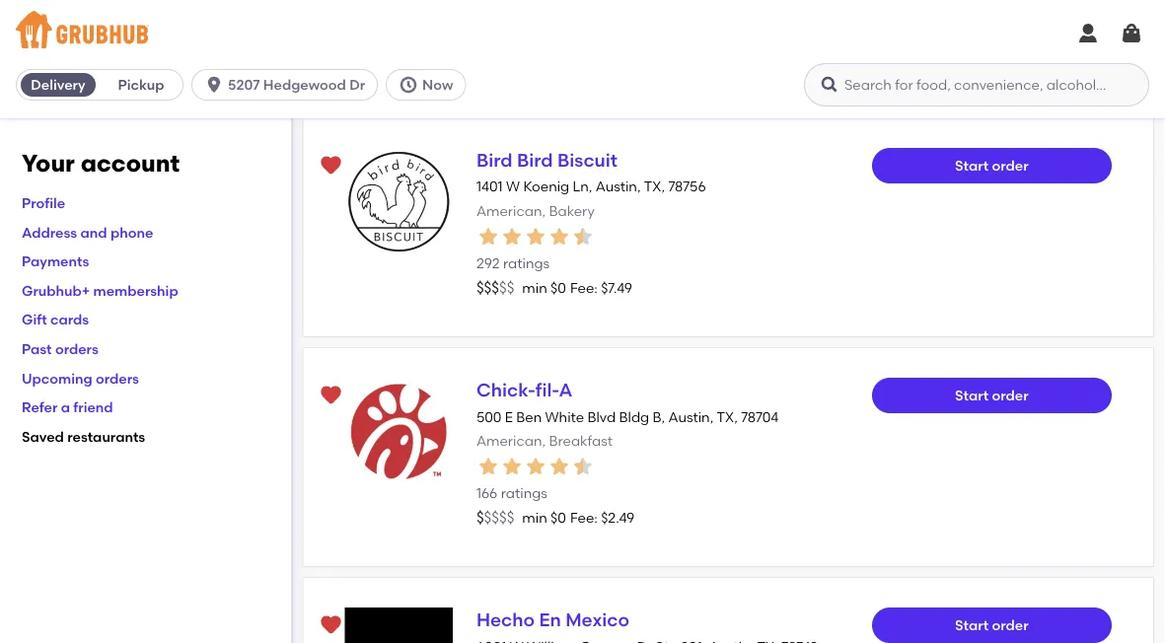 Task type: describe. For each thing, give the bounding box(es) containing it.
breakfast
[[549, 432, 613, 449]]

$2.49
[[601, 510, 635, 527]]

bakery
[[549, 202, 595, 219]]

payments link
[[22, 253, 89, 270]]

now
[[423, 76, 453, 93]]

profile link
[[22, 195, 65, 211]]

orders for upcoming orders
[[96, 370, 139, 387]]

$$$$$ for chick-
[[477, 509, 515, 527]]

blvd
[[588, 408, 616, 425]]

gift
[[22, 312, 47, 328]]

3 start order from the top
[[956, 617, 1029, 634]]

a
[[559, 380, 573, 401]]

orders for past orders
[[55, 341, 98, 357]]

$
[[477, 509, 484, 527]]

past orders link
[[22, 341, 98, 357]]

5207 hedgewood dr button
[[191, 69, 386, 101]]

fee: for biscuit
[[570, 280, 598, 296]]

tx, inside the chick-fil-a 500 e ben white blvd bldg b, austin, tx, 78704 american, breakfast
[[717, 408, 738, 425]]

phone
[[110, 224, 153, 241]]

bird bird biscuit 1401 w koenig ln, austin, tx, 78756 american, bakery
[[477, 150, 706, 219]]

3 saved restaurant button from the top
[[313, 608, 349, 644]]

past
[[22, 341, 52, 357]]

saved
[[22, 428, 64, 445]]

start order for a
[[956, 387, 1029, 404]]

refer
[[22, 399, 58, 416]]

tx, inside bird bird biscuit 1401 w koenig ln, austin, tx, 78756 american, bakery
[[644, 178, 665, 195]]

min $0 fee: $7.49
[[522, 280, 633, 296]]

address
[[22, 224, 77, 241]]

b,
[[653, 408, 665, 425]]

delivery button
[[17, 69, 100, 101]]

american, inside bird bird biscuit 1401 w koenig ln, austin, tx, 78756 american, bakery
[[477, 202, 546, 219]]

start for a
[[956, 387, 989, 404]]

saved restaurants link
[[22, 428, 145, 445]]

membership
[[93, 282, 178, 299]]

austin, inside the chick-fil-a 500 e ben white blvd bldg b, austin, tx, 78704 american, breakfast
[[669, 408, 714, 425]]

78704
[[741, 408, 779, 425]]

chick-
[[477, 380, 536, 401]]

78756
[[669, 178, 706, 195]]

ln,
[[573, 178, 593, 195]]

1401
[[477, 178, 503, 195]]

your account
[[22, 149, 180, 178]]

w
[[506, 178, 520, 195]]

start for biscuit
[[956, 157, 989, 174]]

a
[[61, 399, 70, 416]]

min for bird
[[522, 280, 548, 296]]

grubhub+
[[22, 282, 90, 299]]

payments
[[22, 253, 89, 270]]

address and phone
[[22, 224, 153, 241]]

upcoming orders
[[22, 370, 139, 387]]

bird bird biscuit  logo image
[[345, 148, 453, 256]]

start order button for biscuit
[[872, 148, 1112, 184]]

e
[[505, 408, 513, 425]]

bldg
[[619, 408, 650, 425]]

fil-
[[536, 380, 559, 401]]

pickup button
[[100, 69, 183, 101]]

hedgewood
[[263, 76, 346, 93]]

0 vertical spatial svg image
[[1120, 22, 1144, 45]]

austin, inside bird bird biscuit 1401 w koenig ln, austin, tx, 78756 american, bakery
[[596, 178, 641, 195]]

saved restaurant image for bird bird biscuit
[[319, 154, 343, 178]]

restaurants
[[67, 428, 145, 445]]

$7.49
[[601, 280, 633, 296]]

white
[[545, 408, 585, 425]]

refer a friend link
[[22, 399, 113, 416]]

refer a friend
[[22, 399, 113, 416]]

and
[[80, 224, 107, 241]]

grubhub+ membership
[[22, 282, 178, 299]]

hecho en mexico logo image
[[345, 608, 453, 644]]

order for a
[[992, 387, 1029, 404]]

dr
[[350, 76, 365, 93]]

0 horizontal spatial svg image
[[820, 75, 840, 95]]

koenig
[[524, 178, 570, 195]]

american, inside the chick-fil-a 500 e ben white blvd bldg b, austin, tx, 78704 american, breakfast
[[477, 432, 546, 449]]



Task type: locate. For each thing, give the bounding box(es) containing it.
2 start from the top
[[956, 387, 989, 404]]

0 vertical spatial min
[[522, 280, 548, 296]]

min down 292 ratings
[[522, 280, 548, 296]]

$$$
[[477, 279, 499, 297]]

min $0 fee: $2.49
[[522, 510, 635, 527]]

0 vertical spatial ratings
[[503, 255, 550, 272]]

1 vertical spatial start
[[956, 387, 989, 404]]

2 $0 from the top
[[551, 510, 566, 527]]

orders
[[55, 341, 98, 357], [96, 370, 139, 387]]

bird
[[477, 150, 513, 171], [517, 150, 553, 171]]

3 start from the top
[[956, 617, 989, 634]]

3 start order button from the top
[[872, 608, 1112, 644]]

0 vertical spatial orders
[[55, 341, 98, 357]]

saved restaurant image left bird bird biscuit  logo
[[319, 154, 343, 178]]

1 horizontal spatial svg image
[[399, 75, 419, 95]]

start order
[[956, 157, 1029, 174], [956, 387, 1029, 404], [956, 617, 1029, 634]]

orders up friend
[[96, 370, 139, 387]]

fee: for a
[[570, 510, 598, 527]]

1 vertical spatial american,
[[477, 432, 546, 449]]

2 min from the top
[[522, 510, 548, 527]]

$0 for a
[[551, 510, 566, 527]]

pickup
[[118, 76, 164, 93]]

1 horizontal spatial austin,
[[669, 408, 714, 425]]

166 ratings
[[477, 485, 548, 502]]

start
[[956, 157, 989, 174], [956, 387, 989, 404], [956, 617, 989, 634]]

0 vertical spatial order
[[992, 157, 1029, 174]]

2 american, from the top
[[477, 432, 546, 449]]

1 vertical spatial saved restaurant button
[[313, 378, 349, 414]]

en
[[539, 610, 561, 631]]

saved restaurant image
[[319, 154, 343, 178], [319, 384, 343, 408]]

2 order from the top
[[992, 387, 1029, 404]]

0 vertical spatial $$$$$
[[477, 279, 515, 297]]

2 horizontal spatial svg image
[[1077, 22, 1101, 45]]

ratings for fil-
[[501, 485, 548, 502]]

1 min from the top
[[522, 280, 548, 296]]

min down 166 ratings
[[522, 510, 548, 527]]

ben
[[516, 408, 542, 425]]

0 vertical spatial saved restaurant image
[[319, 154, 343, 178]]

2 start order from the top
[[956, 387, 1029, 404]]

$0 for biscuit
[[551, 280, 566, 296]]

0 vertical spatial $0
[[551, 280, 566, 296]]

delivery
[[31, 76, 86, 93]]

0 horizontal spatial tx,
[[644, 178, 665, 195]]

0 vertical spatial fee:
[[570, 280, 598, 296]]

2 start order button from the top
[[872, 378, 1112, 414]]

saved restaurant button for chick-
[[313, 378, 349, 414]]

saved restaurant image for chick-fil-a
[[319, 384, 343, 408]]

austin, right ln,
[[596, 178, 641, 195]]

ratings
[[503, 255, 550, 272], [501, 485, 548, 502]]

1 start order button from the top
[[872, 148, 1112, 184]]

0 vertical spatial start order button
[[872, 148, 1112, 184]]

1 vertical spatial fee:
[[570, 510, 598, 527]]

1 vertical spatial $0
[[551, 510, 566, 527]]

0 vertical spatial american,
[[477, 202, 546, 219]]

chick-fil-a 500 e ben white blvd bldg b, austin, tx, 78704 american, breakfast
[[477, 380, 779, 449]]

saved restaurants
[[22, 428, 145, 445]]

2 fee: from the top
[[570, 510, 598, 527]]

1 start order from the top
[[956, 157, 1029, 174]]

saved restaurant button
[[313, 148, 349, 184], [313, 378, 349, 414], [313, 608, 349, 644]]

start order button
[[872, 148, 1112, 184], [872, 378, 1112, 414], [872, 608, 1112, 644]]

0 horizontal spatial austin,
[[596, 178, 641, 195]]

min for fil-
[[522, 510, 548, 527]]

friend
[[73, 399, 113, 416]]

orders up upcoming orders link
[[55, 341, 98, 357]]

2 vertical spatial start
[[956, 617, 989, 634]]

fee:
[[570, 280, 598, 296], [570, 510, 598, 527]]

hecho en mexico
[[477, 610, 630, 631]]

fee: left $2.49
[[570, 510, 598, 527]]

past orders
[[22, 341, 98, 357]]

1 vertical spatial svg image
[[820, 75, 840, 95]]

1 vertical spatial austin,
[[669, 408, 714, 425]]

292
[[477, 255, 500, 272]]

now button
[[386, 69, 474, 101]]

1 vertical spatial start order
[[956, 387, 1029, 404]]

1 saved restaurant image from the top
[[319, 154, 343, 178]]

2 vertical spatial saved restaurant button
[[313, 608, 349, 644]]

292 ratings
[[477, 255, 550, 272]]

hecho
[[477, 610, 535, 631]]

svg image for now
[[399, 75, 419, 95]]

account
[[81, 149, 180, 178]]

1 horizontal spatial bird
[[517, 150, 553, 171]]

austin, right b,
[[669, 408, 714, 425]]

1 horizontal spatial svg image
[[1120, 22, 1144, 45]]

american,
[[477, 202, 546, 219], [477, 432, 546, 449]]

3 order from the top
[[992, 617, 1029, 634]]

1 bird from the left
[[477, 150, 513, 171]]

profile
[[22, 195, 65, 211]]

grubhub+ membership link
[[22, 282, 178, 299]]

order for biscuit
[[992, 157, 1029, 174]]

1 vertical spatial order
[[992, 387, 1029, 404]]

gift cards link
[[22, 312, 89, 328]]

1 $$$$$ from the top
[[477, 279, 515, 297]]

166
[[477, 485, 498, 502]]

svg image inside now button
[[399, 75, 419, 95]]

gift cards
[[22, 312, 89, 328]]

$0
[[551, 280, 566, 296], [551, 510, 566, 527]]

0 vertical spatial saved restaurant button
[[313, 148, 349, 184]]

0 horizontal spatial svg image
[[204, 75, 224, 95]]

svg image for 5207 hedgewood dr
[[204, 75, 224, 95]]

0 vertical spatial austin,
[[596, 178, 641, 195]]

ratings right the 292
[[503, 255, 550, 272]]

0 vertical spatial start
[[956, 157, 989, 174]]

5207
[[228, 76, 260, 93]]

1 vertical spatial min
[[522, 510, 548, 527]]

bird bird biscuit link
[[477, 150, 618, 171]]

american, down w
[[477, 202, 546, 219]]

1 american, from the top
[[477, 202, 546, 219]]

american, down the e
[[477, 432, 546, 449]]

1 saved restaurant button from the top
[[313, 148, 349, 184]]

hecho en mexico link
[[477, 610, 630, 631]]

2 bird from the left
[[517, 150, 553, 171]]

2 saved restaurant button from the top
[[313, 378, 349, 414]]

chick-fil-a link
[[477, 380, 573, 401]]

cards
[[50, 312, 89, 328]]

2 vertical spatial start order
[[956, 617, 1029, 634]]

5207 hedgewood dr
[[228, 76, 365, 93]]

Search for food, convenience, alcohol... search field
[[804, 63, 1150, 107]]

$$$$$
[[477, 279, 515, 297], [477, 509, 515, 527]]

svg image inside 5207 hedgewood dr button
[[204, 75, 224, 95]]

your
[[22, 149, 75, 178]]

1 horizontal spatial tx,
[[717, 408, 738, 425]]

svg image
[[1120, 22, 1144, 45], [820, 75, 840, 95]]

0 horizontal spatial bird
[[477, 150, 513, 171]]

biscuit
[[558, 150, 618, 171]]

$$$$$ down 166
[[477, 509, 515, 527]]

2 vertical spatial order
[[992, 617, 1029, 634]]

svg image
[[1077, 22, 1101, 45], [204, 75, 224, 95], [399, 75, 419, 95]]

$$$$$ for bird
[[477, 279, 515, 297]]

order
[[992, 157, 1029, 174], [992, 387, 1029, 404], [992, 617, 1029, 634]]

min
[[522, 280, 548, 296], [522, 510, 548, 527]]

main navigation navigation
[[0, 0, 1166, 118]]

2 $$$$$ from the top
[[477, 509, 515, 527]]

1 vertical spatial saved restaurant image
[[319, 384, 343, 408]]

0 vertical spatial tx,
[[644, 178, 665, 195]]

fee: left $7.49
[[570, 280, 598, 296]]

1 order from the top
[[992, 157, 1029, 174]]

1 fee: from the top
[[570, 280, 598, 296]]

start order for biscuit
[[956, 157, 1029, 174]]

start order button for a
[[872, 378, 1112, 414]]

upcoming
[[22, 370, 92, 387]]

2 vertical spatial start order button
[[872, 608, 1112, 644]]

chick-fil-a logo image
[[345, 378, 453, 486]]

1 vertical spatial ratings
[[501, 485, 548, 502]]

tx, left 78756 on the right
[[644, 178, 665, 195]]

1 vertical spatial orders
[[96, 370, 139, 387]]

saved restaurant image left 'chick-fil-a logo'
[[319, 384, 343, 408]]

saved restaurant image
[[319, 614, 343, 638]]

ratings right 166
[[501, 485, 548, 502]]

austin,
[[596, 178, 641, 195], [669, 408, 714, 425]]

500
[[477, 408, 502, 425]]

$0 left $2.49
[[551, 510, 566, 527]]

tx,
[[644, 178, 665, 195], [717, 408, 738, 425]]

$$$$$ down the 292
[[477, 279, 515, 297]]

1 vertical spatial start order button
[[872, 378, 1112, 414]]

mexico
[[566, 610, 630, 631]]

1 start from the top
[[956, 157, 989, 174]]

ratings for bird
[[503, 255, 550, 272]]

saved restaurant button for bird
[[313, 148, 349, 184]]

bird up koenig
[[517, 150, 553, 171]]

1 $0 from the top
[[551, 280, 566, 296]]

bird up 1401
[[477, 150, 513, 171]]

1 vertical spatial tx,
[[717, 408, 738, 425]]

1 vertical spatial $$$$$
[[477, 509, 515, 527]]

address and phone link
[[22, 224, 153, 241]]

2 saved restaurant image from the top
[[319, 384, 343, 408]]

upcoming orders link
[[22, 370, 139, 387]]

tx, left 78704
[[717, 408, 738, 425]]

star icon image
[[477, 225, 500, 248], [500, 225, 524, 248], [524, 225, 548, 248], [548, 225, 571, 248], [571, 225, 595, 248], [571, 225, 595, 248], [477, 455, 500, 479], [500, 455, 524, 479], [524, 455, 548, 479], [548, 455, 571, 479], [571, 455, 595, 479], [571, 455, 595, 479]]

0 vertical spatial start order
[[956, 157, 1029, 174]]

$0 left $7.49
[[551, 280, 566, 296]]



Task type: vqa. For each thing, say whether or not it's contained in the screenshot.
third Start order from the top
yes



